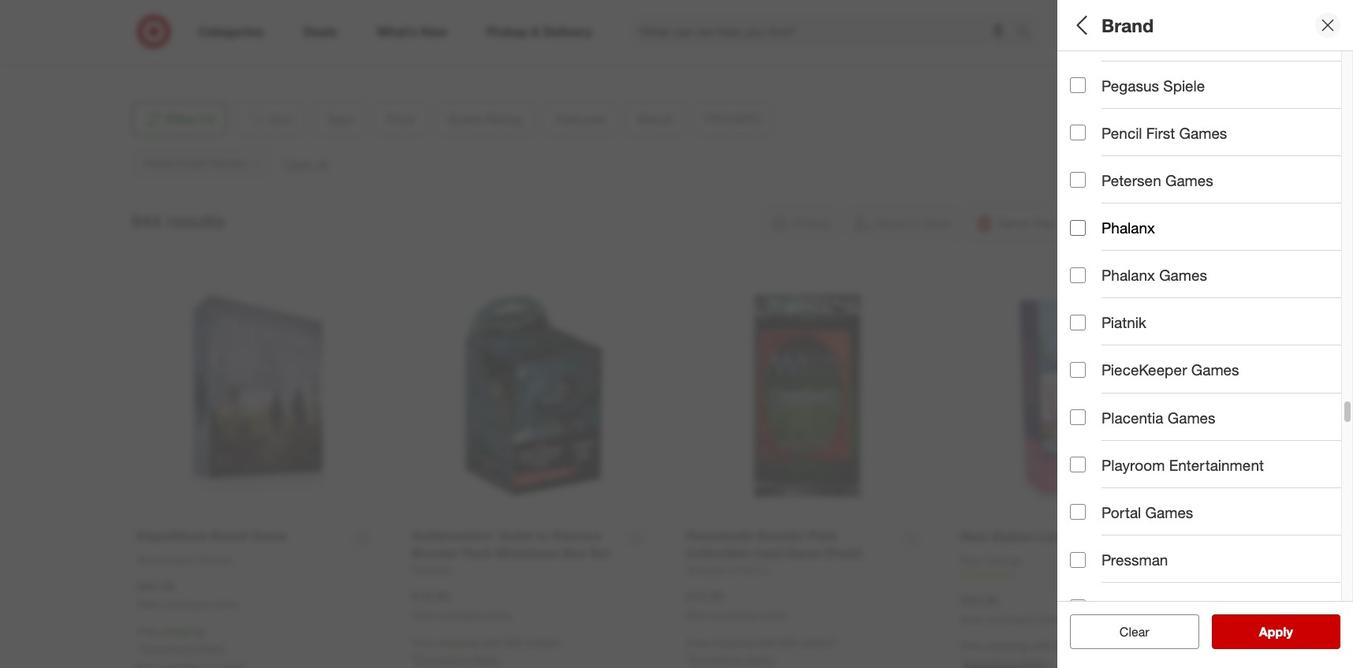 Task type: vqa. For each thing, say whether or not it's contained in the screenshot.
GAMES for Portal Games
yes



Task type: locate. For each thing, give the bounding box(es) containing it.
games for piecekeeper games
[[1192, 361, 1240, 379]]

apply. down $84.95 when purchased online
[[197, 642, 227, 655]]

0 horizontal spatial exclusions
[[141, 642, 194, 655]]

free down $18.99
[[412, 636, 434, 649]]

free shipping with $35 orders* * exclusions apply. down '$18.99 when purchased online'
[[412, 636, 562, 666]]

0 horizontal spatial free shipping with $35 orders* * exclusions apply.
[[412, 636, 562, 666]]

clear all button
[[1071, 615, 1200, 649]]

fpo/apo button
[[1071, 327, 1354, 383]]

when down $18.99
[[412, 610, 436, 622]]

when inside $84.95 when purchased online
[[137, 599, 162, 611]]

with for $15.95
[[757, 636, 777, 649]]

fpo/apo
[[1071, 344, 1139, 362]]

results for 944 results
[[167, 210, 225, 232]]

results right 944
[[167, 210, 225, 232]]

exclusions down $84.95 when purchased online
[[141, 642, 194, 655]]

online for $84.95
[[212, 599, 238, 611]]

fitchburg
[[144, 29, 190, 42]]

purchased for $15.95
[[714, 610, 759, 622]]

board
[[1071, 82, 1101, 96]]

phalanx down rating
[[1102, 219, 1156, 237]]

with for $18.99
[[482, 636, 502, 649]]

results right see
[[1269, 624, 1310, 640]]

portal games
[[1102, 503, 1194, 521]]

when down $84.95
[[137, 599, 162, 611]]

purchased
[[164, 599, 210, 611], [439, 610, 484, 622], [714, 610, 759, 622], [988, 613, 1033, 625]]

with down '$18.99 when purchased online'
[[482, 636, 502, 649]]

shipping for $15.95
[[711, 636, 754, 649]]

all filters
[[1071, 14, 1146, 36]]

when inside the $15.95 when purchased online
[[686, 610, 711, 622]]

when inside $20.99 when purchased online
[[961, 613, 986, 625]]

games
[[1180, 124, 1228, 142], [1166, 171, 1214, 189], [1160, 266, 1208, 284], [1192, 361, 1240, 379], [1168, 408, 1216, 427], [1146, 503, 1194, 521], [1152, 598, 1200, 616]]

*
[[204, 625, 208, 639], [137, 642, 141, 655], [412, 652, 416, 666], [686, 652, 690, 666]]

1 vertical spatial brand
[[1071, 283, 1114, 301]]

purchased down $20.99
[[988, 613, 1033, 625]]

$35 down the $15.95 when purchased online
[[780, 636, 798, 649]]

purchased inside '$18.99 when purchased online'
[[439, 610, 484, 622]]

1 horizontal spatial results
[[1269, 624, 1310, 640]]

free shipping * * exclusions apply.
[[137, 625, 227, 655]]

clear all
[[1112, 624, 1158, 640]]

free down $20.99
[[961, 639, 983, 653]]

Piatnik checkbox
[[1071, 315, 1086, 330]]

clear inside button
[[1120, 624, 1150, 640]]

purchased inside $84.95 when purchased online
[[164, 599, 210, 611]]

apply. for $15.95
[[746, 652, 776, 666]]

apply
[[1260, 624, 1294, 640]]

brand for brand
[[1102, 14, 1154, 36]]

purchased inside $20.99 when purchased online
[[988, 613, 1033, 625]]

free
[[137, 625, 159, 639], [412, 636, 434, 649], [686, 636, 708, 649], [961, 639, 983, 653]]

online inside '$18.99 when purchased online'
[[487, 610, 512, 622]]

brand inside dialog
[[1102, 14, 1154, 36]]

2 free shipping with $35 orders* * exclusions apply. from the left
[[686, 636, 837, 666]]

include out of stock
[[1102, 397, 1235, 415]]

shipping down '$18.99 when purchased online'
[[437, 636, 479, 649]]

0 horizontal spatial orders*
[[526, 636, 562, 649]]

0 horizontal spatial $35
[[506, 636, 523, 649]]

1 vertical spatial results
[[1269, 624, 1310, 640]]

$25;
[[1162, 138, 1182, 151]]

shipping inside the free shipping * * exclusions apply.
[[162, 625, 204, 639]]

2 horizontal spatial exclusions apply. button
[[690, 652, 776, 667]]

brand right "all"
[[1102, 14, 1154, 36]]

1 horizontal spatial exclusions
[[416, 652, 468, 666]]

0 vertical spatial phalanx
[[1102, 219, 1156, 237]]

pretzel
[[1102, 598, 1148, 616]]

orders* for $18.99
[[526, 636, 562, 649]]

entertainment
[[1170, 456, 1265, 474]]

purchased inside the $15.95 when purchased online
[[714, 610, 759, 622]]

first
[[1147, 124, 1176, 142]]

shipping down $84.95 when purchased online
[[162, 625, 204, 639]]

Portal Games checkbox
[[1071, 505, 1086, 520]]

pencil first games
[[1102, 124, 1228, 142]]

orders*
[[526, 636, 562, 649], [801, 636, 837, 649], [1075, 639, 1111, 653]]

purchased up the free shipping * * exclusions apply.
[[164, 599, 210, 611]]

1 horizontal spatial with
[[757, 636, 777, 649]]

card
[[1145, 82, 1169, 96]]

phalanx up &
[[1102, 266, 1156, 284]]

purchased down $18.99
[[439, 610, 484, 622]]

technology;
[[1124, 303, 1183, 317]]

53719
[[212, 29, 243, 42]]

phalanx
[[1102, 219, 1156, 237], [1102, 266, 1156, 284]]

exclusions apply. button down '$18.99 when purchased online'
[[416, 652, 501, 667]]

clear left all
[[1112, 624, 1142, 640]]

when down $15.95
[[686, 610, 711, 622]]

1 horizontal spatial free shipping with $35 orders* * exclusions apply.
[[686, 636, 837, 666]]

0 vertical spatial brand
[[1102, 14, 1154, 36]]

free shipping with $35 orders* * exclusions apply. down the $15.95 when purchased online
[[686, 636, 837, 666]]

brand
[[1102, 14, 1154, 36], [1071, 283, 1114, 301]]

free shipping with $35 orders* * exclusions apply. for $18.99
[[412, 636, 562, 666]]

online for $15.95
[[761, 610, 787, 622]]

$15.95 when purchased online
[[686, 589, 787, 622]]

* down $84.95
[[137, 642, 141, 655]]

1 vertical spatial phalanx
[[1102, 266, 1156, 284]]

brand dialog
[[1058, 0, 1354, 668]]

2 horizontal spatial exclusions
[[690, 652, 743, 666]]

shipping
[[162, 625, 204, 639], [437, 636, 479, 649], [711, 636, 754, 649], [986, 639, 1028, 653]]

2
[[1349, 303, 1354, 317]]

1 horizontal spatial exclusions apply. button
[[416, 652, 501, 667]]

games; left '2f-'
[[1254, 303, 1292, 317]]

shipping for $18.99
[[437, 636, 479, 649]]

placentia games
[[1102, 408, 1216, 427]]

clear for clear
[[1120, 624, 1150, 640]]

filters
[[1097, 14, 1146, 36]]

1
[[1010, 569, 1015, 581]]

0 vertical spatial results
[[167, 210, 225, 232]]

$35 for $20.99
[[1055, 639, 1072, 653]]

Pencil First Games checkbox
[[1071, 125, 1086, 141]]

$35
[[506, 636, 523, 649], [780, 636, 798, 649], [1055, 639, 1072, 653]]

wi
[[196, 29, 209, 42]]

phalanx games
[[1102, 266, 1208, 284]]

online for $18.99
[[487, 610, 512, 622]]

price $0  –  $15; $15  –  $25; $25  –  $50; $50  –  $100; $100  –  
[[1071, 117, 1354, 151]]

944 results
[[131, 210, 225, 232]]

brand up hr
[[1071, 283, 1114, 301]]

$35 down '$18.99 when purchased online'
[[506, 636, 523, 649]]

Placentia Games checkbox
[[1071, 410, 1086, 425]]

games; right card
[[1172, 82, 1210, 96]]

0 horizontal spatial with
[[482, 636, 502, 649]]

pegasus
[[1102, 76, 1160, 94]]

$0
[[1071, 138, 1082, 151]]

Include out of stock checkbox
[[1071, 398, 1086, 414]]

0 horizontal spatial results
[[167, 210, 225, 232]]

exclusions down the $15.95 when purchased online
[[690, 652, 743, 666]]

online inside $84.95 when purchased online
[[212, 599, 238, 611]]

2 horizontal spatial with
[[1031, 639, 1052, 653]]

1 horizontal spatial apply.
[[472, 652, 501, 666]]

orders* for $20.99
[[1075, 639, 1111, 653]]

0 horizontal spatial apply.
[[197, 642, 227, 655]]

* down $15.95
[[686, 652, 690, 666]]

apply. inside the free shipping * * exclusions apply.
[[197, 642, 227, 655]]

when for $18.99
[[412, 610, 436, 622]]

944
[[131, 210, 162, 232]]

2 phalanx from the top
[[1102, 266, 1156, 284]]

games;
[[1104, 82, 1142, 96], [1172, 82, 1210, 96], [1254, 303, 1292, 317]]

0 horizontal spatial games;
[[1104, 82, 1142, 96]]

spiele;
[[1312, 303, 1346, 317]]

online inside $20.99 when purchased online
[[1036, 613, 1061, 625]]

clear inside button
[[1112, 624, 1142, 640]]

shipping for $20.99
[[986, 639, 1028, 653]]

apply. down '$18.99 when purchased online'
[[472, 652, 501, 666]]

exclusions down '$18.99 when purchased online'
[[416, 652, 468, 666]]

PieceKeeper Games checkbox
[[1071, 362, 1086, 378]]

with for $20.99
[[1031, 639, 1052, 653]]

when
[[137, 599, 162, 611], [412, 610, 436, 622], [686, 610, 711, 622], [961, 613, 986, 625]]

free down $84.95
[[137, 625, 159, 639]]

2 clear from the left
[[1120, 624, 1150, 640]]

results for see results
[[1269, 624, 1310, 640]]

all
[[1146, 624, 1158, 640]]

2 horizontal spatial orders*
[[1075, 639, 1111, 653]]

phalanx for phalanx
[[1102, 219, 1156, 237]]

exclusions
[[141, 642, 194, 655], [416, 652, 468, 666], [690, 652, 743, 666]]

1 phalanx from the top
[[1102, 219, 1156, 237]]

$35 for $18.99
[[506, 636, 523, 649]]

online inside the $15.95 when purchased online
[[761, 610, 787, 622]]

results inside button
[[1269, 624, 1310, 640]]

* down $84.95 when purchased online
[[204, 625, 208, 639]]

free inside the free shipping * * exclusions apply.
[[137, 625, 159, 639]]

with down $20.99 when purchased online
[[1031, 639, 1052, 653]]

exclusions apply. button down $84.95 when purchased online
[[141, 641, 227, 657]]

purchased down $15.95
[[714, 610, 759, 622]]

trading
[[1269, 82, 1305, 96]]

1 horizontal spatial orders*
[[801, 636, 837, 649]]

shipping down the $15.95 when purchased online
[[711, 636, 754, 649]]

2 horizontal spatial $35
[[1055, 639, 1072, 653]]

exclusions apply. button down the $15.95 when purchased online
[[690, 652, 776, 667]]

free shipping with $35 orders* * exclusions apply. for $15.95
[[686, 636, 837, 666]]

with down the $15.95 when purchased online
[[757, 636, 777, 649]]

when for $20.99
[[961, 613, 986, 625]]

when inside '$18.99 when purchased online'
[[412, 610, 436, 622]]

commerce
[[172, 13, 227, 27]]

games; left card
[[1104, 82, 1142, 96]]

results
[[167, 210, 225, 232], [1269, 624, 1310, 640]]

brand inside 'brand 0-hr art & technology; 25th century games; 2f-spiele; 2'
[[1071, 283, 1114, 301]]

apply.
[[197, 642, 227, 655], [472, 652, 501, 666], [746, 652, 776, 666]]

stock
[[1198, 397, 1235, 415]]

2f-
[[1295, 303, 1312, 317]]

2 horizontal spatial games;
[[1254, 303, 1292, 317]]

1 free shipping with $35 orders* * exclusions apply. from the left
[[412, 636, 562, 666]]

clear down 'pretzel'
[[1120, 624, 1150, 640]]

2 horizontal spatial apply.
[[746, 652, 776, 666]]

$35 down $20.99 when purchased online
[[1055, 639, 1072, 653]]

shipping down $20.99 when purchased online
[[986, 639, 1028, 653]]

apply button
[[1212, 615, 1341, 649]]

free down $15.95
[[686, 636, 708, 649]]

apply. down the $15.95 when purchased online
[[746, 652, 776, 666]]

1 clear from the left
[[1112, 624, 1142, 640]]

century
[[1211, 303, 1251, 317]]

games for portal games
[[1146, 503, 1194, 521]]

when down $20.99
[[961, 613, 986, 625]]

online
[[212, 599, 238, 611], [487, 610, 512, 622], [761, 610, 787, 622], [1036, 613, 1061, 625]]

exclusions apply. button
[[141, 641, 227, 657], [416, 652, 501, 667], [690, 652, 776, 667]]

cards;
[[1308, 82, 1340, 96]]

1 horizontal spatial $35
[[780, 636, 798, 649]]



Task type: describe. For each thing, give the bounding box(es) containing it.
* down $18.99
[[412, 652, 416, 666]]

pencil
[[1102, 124, 1143, 142]]

games for pretzel games
[[1152, 598, 1200, 616]]

purchased for $20.99
[[988, 613, 1033, 625]]

guest rating button
[[1071, 162, 1354, 217]]

free for $18.99
[[412, 636, 434, 649]]

Pressman checkbox
[[1071, 552, 1086, 568]]

playroom entertainment
[[1102, 456, 1265, 474]]

$18.99 when purchased online
[[412, 589, 512, 622]]

games for phalanx games
[[1160, 266, 1208, 284]]

piatnik
[[1102, 313, 1147, 332]]

games for placentia games
[[1168, 408, 1216, 427]]

25th
[[1186, 303, 1208, 317]]

guest
[[1071, 178, 1113, 196]]

type
[[1071, 62, 1104, 80]]

include
[[1102, 397, 1151, 415]]

when for $15.95
[[686, 610, 711, 622]]

exclusions inside the free shipping * * exclusions apply.
[[141, 642, 194, 655]]

$15.95
[[686, 589, 724, 605]]

pretzel games
[[1102, 598, 1200, 616]]

&
[[1114, 303, 1121, 317]]

clear for clear all
[[1112, 624, 1142, 640]]

playroom
[[1102, 456, 1166, 474]]

free for $15.95
[[686, 636, 708, 649]]

games for petersen games
[[1166, 171, 1214, 189]]

What can we help you find? suggestions appear below search field
[[631, 14, 1021, 49]]

see results
[[1243, 624, 1310, 640]]

0-
[[1071, 303, 1081, 317]]

free for $20.99
[[961, 639, 983, 653]]

featured
[[1071, 228, 1134, 246]]

exclusions for $15.95
[[690, 652, 743, 666]]

,
[[190, 29, 193, 42]]

orders* for $15.95
[[801, 636, 837, 649]]

featured button
[[1071, 217, 1354, 272]]

brand for brand 0-hr art & technology; 25th century games; 2f-spiele; 2
[[1071, 283, 1114, 301]]

online for $20.99
[[1036, 613, 1061, 625]]

all
[[1071, 14, 1092, 36]]

$20.99 when purchased online
[[961, 592, 1061, 625]]

rating
[[1117, 178, 1163, 196]]

placentia
[[1102, 408, 1164, 427]]

ga
[[1343, 82, 1354, 96]]

$15
[[1125, 138, 1143, 151]]

0 horizontal spatial exclusions apply. button
[[141, 641, 227, 657]]

search
[[1010, 25, 1048, 41]]

Pegasus Spiele checkbox
[[1071, 77, 1086, 93]]

$50
[[1246, 138, 1264, 151]]

all filters dialog
[[1058, 0, 1354, 668]]

Phalanx Games checkbox
[[1071, 267, 1086, 283]]

phalanx for phalanx games
[[1102, 266, 1156, 284]]

piecekeeper
[[1102, 361, 1188, 379]]

Phalanx checkbox
[[1071, 220, 1086, 236]]

exclusions apply. button for $15.95
[[690, 652, 776, 667]]

pegasus spiele
[[1102, 76, 1206, 94]]

search button
[[1010, 14, 1048, 52]]

Petersen Games checkbox
[[1071, 172, 1086, 188]]

price
[[1071, 117, 1108, 135]]

1 horizontal spatial games;
[[1172, 82, 1210, 96]]

piecekeeper games
[[1102, 361, 1240, 379]]

out
[[1155, 397, 1177, 415]]

petersen
[[1102, 171, 1162, 189]]

1 link
[[961, 569, 1205, 582]]

$20.99
[[961, 592, 999, 608]]

us
[[144, 45, 159, 58]]

see
[[1243, 624, 1266, 640]]

$84.95
[[137, 578, 175, 594]]

drive
[[255, 13, 280, 27]]

portal
[[1102, 503, 1142, 521]]

purchased for $84.95
[[164, 599, 210, 611]]

$15;
[[1101, 138, 1122, 151]]

$18.99
[[412, 589, 450, 605]]

2835
[[144, 13, 169, 27]]

collectible
[[1214, 82, 1266, 96]]

when for $84.95
[[137, 599, 162, 611]]

guest rating
[[1071, 178, 1163, 196]]

purchased for $18.99
[[439, 610, 484, 622]]

hr
[[1081, 303, 1093, 317]]

free shipping with $35 orders*
[[961, 639, 1111, 653]]

of
[[1181, 397, 1194, 415]]

$35 for $15.95
[[780, 636, 798, 649]]

$84.95 when purchased online
[[137, 578, 238, 611]]

art
[[1096, 303, 1111, 317]]

$25
[[1185, 138, 1203, 151]]

$100
[[1313, 138, 1336, 151]]

see results button
[[1212, 615, 1341, 649]]

clear button
[[1071, 615, 1200, 649]]

spiele
[[1164, 76, 1206, 94]]

Playroom Entertainment checkbox
[[1071, 457, 1086, 473]]

park
[[230, 13, 252, 27]]

exclusions apply. button for $18.99
[[416, 652, 501, 667]]

games; inside 'brand 0-hr art & technology; 25th century games; 2f-spiele; 2'
[[1254, 303, 1292, 317]]

exclusions for $18.99
[[416, 652, 468, 666]]

apply. for $18.99
[[472, 652, 501, 666]]

brand 0-hr art & technology; 25th century games; 2f-spiele; 2
[[1071, 283, 1354, 317]]

$100;
[[1283, 138, 1310, 151]]

2835 commerce park drive fitchburg , wi 53719 us
[[144, 13, 280, 58]]

type board games; card games; collectible trading cards; ga
[[1071, 62, 1354, 96]]

$50;
[[1222, 138, 1243, 151]]

petersen games
[[1102, 171, 1214, 189]]

pressman
[[1102, 551, 1169, 569]]



